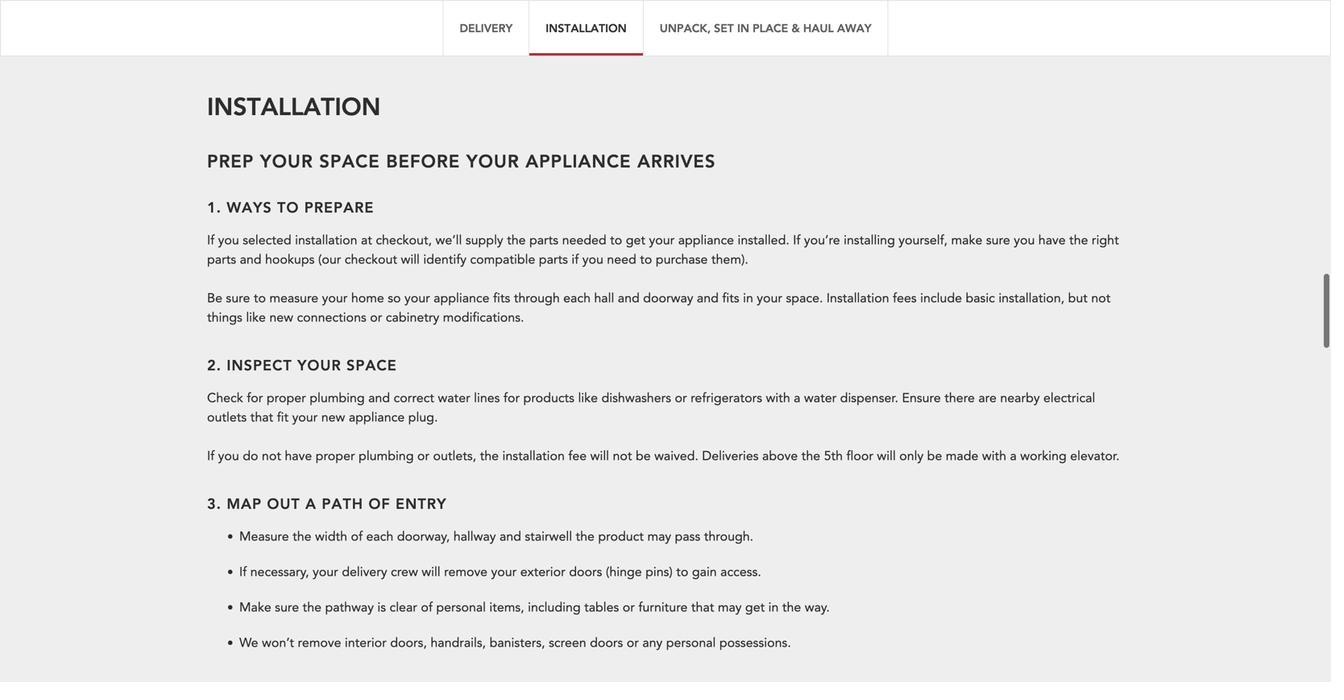 Task type: describe. For each thing, give the bounding box(es) containing it.
1 vertical spatial doors
[[590, 635, 623, 652]]

0 horizontal spatial of
[[351, 528, 363, 546]]

0 vertical spatial doors
[[569, 564, 602, 581]]

things
[[207, 309, 242, 327]]

path
[[322, 494, 363, 513]]

and right hallway
[[500, 528, 521, 546]]

make
[[239, 599, 271, 617]]

installing
[[844, 232, 895, 249]]

your left space.
[[757, 290, 782, 307]]

no additional charge
[[678, 6, 805, 23]]

furniture
[[638, 599, 688, 617]]

installation inside if you selected installation at checkout, we'll supply the parts needed to get your appliance installed. if you're installing yourself, make sure you have the right parts and hookups (our checkout will identify compatible parts if you need to purchase them).
[[295, 232, 357, 249]]

elevator.
[[1070, 448, 1120, 465]]

or inside be sure to measure your home so your appliance fits through each hall and doorway and fits in your space. installation fees include basic installation, but not things like new connections or cabinetry modifications.
[[370, 309, 382, 327]]

are
[[979, 390, 997, 407]]

correct
[[394, 390, 434, 407]]

pass
[[675, 528, 700, 546]]

1 vertical spatial plumbing
[[359, 448, 414, 465]]

plumbing inside "check for proper plumbing and correct water lines for products like dishwashers or refrigerators with a water dispenser. ensure there are nearby electrical outlets that fit your new appliance plug."
[[310, 390, 365, 407]]

fee
[[568, 448, 587, 465]]

0 horizontal spatial remove
[[298, 635, 341, 652]]

deliveries
[[702, 448, 759, 465]]

0 vertical spatial space
[[319, 149, 380, 172]]

connections
[[297, 309, 366, 327]]

delivery button
[[443, 0, 529, 56]]

make
[[951, 232, 983, 249]]

clear
[[390, 599, 417, 617]]

that inside "check for proper plumbing and correct water lines for products like dishwashers or refrigerators with a water dispenser. ensure there are nearby electrical outlets that fit your new appliance plug."
[[250, 409, 273, 427]]

way.
[[805, 599, 830, 617]]

prep
[[207, 149, 254, 172]]

to inside be sure to measure your home so your appliance fits through each hall and doorway and fits in your space. installation fees include basic installation, but not things like new connections or cabinetry modifications.
[[254, 290, 266, 307]]

sure for be sure to measure your home so your appliance fits through each hall and doorway and fits in your space. installation fees include basic installation, but not things like new connections or cabinetry modifications.
[[226, 290, 250, 307]]

1. ways to prepare
[[207, 198, 374, 217]]

purchase
[[656, 251, 708, 269]]

entry
[[396, 494, 447, 513]]

cabinetry
[[386, 309, 439, 327]]

you right "make" at right
[[1014, 232, 1035, 249]]

compatible
[[470, 251, 535, 269]]

the left right at the right top of page
[[1069, 232, 1088, 249]]

items,
[[489, 599, 524, 617]]

will right crew
[[422, 564, 440, 581]]

your right before
[[466, 149, 519, 172]]

at
[[361, 232, 372, 249]]

1 water from the left
[[438, 390, 470, 407]]

the left product
[[576, 528, 595, 546]]

0 vertical spatial may
[[647, 528, 671, 546]]

parts left if at top
[[539, 251, 568, 269]]

3.
[[207, 494, 222, 513]]

floor
[[846, 448, 873, 465]]

your up '1. ways to prepare'
[[260, 149, 313, 172]]

new inside be sure to measure your home so your appliance fits through each hall and doorway and fits in your space. installation fees include basic installation, but not things like new connections or cabinetry modifications.
[[269, 309, 293, 327]]

doorway,
[[397, 528, 450, 546]]

the left the way.
[[782, 599, 801, 617]]

there
[[945, 390, 975, 407]]

need
[[607, 251, 636, 269]]

not inside be sure to measure your home so your appliance fits through each hall and doorway and fits in your space. installation fees include basic installation, but not things like new connections or cabinetry modifications.
[[1091, 290, 1111, 307]]

basic
[[966, 290, 995, 307]]

parts left needed
[[529, 232, 559, 249]]

outlets
[[207, 409, 247, 427]]

will right fee
[[590, 448, 609, 465]]

working
[[1020, 448, 1067, 465]]

or inside "check for proper plumbing and correct water lines for products like dishwashers or refrigerators with a water dispenser. ensure there are nearby electrical outlets that fit your new appliance plug."
[[675, 390, 687, 407]]

0 horizontal spatial a
[[305, 494, 317, 513]]

new inside "check for proper plumbing and correct water lines for products like dishwashers or refrigerators with a water dispenser. ensure there are nearby electrical outlets that fit your new appliance plug."
[[321, 409, 345, 427]]

if left you're
[[793, 232, 801, 249]]

charge
[[764, 6, 805, 23]]

&
[[792, 21, 800, 35]]

1 for from the left
[[247, 390, 263, 407]]

you right if at top
[[582, 251, 603, 269]]

additional
[[700, 6, 760, 23]]

include
[[920, 290, 962, 307]]

will inside if you selected installation at checkout, we'll supply the parts needed to get your appliance installed. if you're installing yourself, make sure you have the right parts and hookups (our checkout will identify compatible parts if you need to purchase them).
[[401, 251, 420, 269]]

place
[[753, 21, 788, 35]]

your inside if you selected installation at checkout, we'll supply the parts needed to get your appliance installed. if you're installing yourself, make sure you have the right parts and hookups (our checkout will identify compatible parts if you need to purchase them).
[[649, 232, 675, 249]]

and right 'doorway'
[[697, 290, 719, 307]]

only
[[899, 448, 924, 465]]

in inside button
[[737, 21, 749, 35]]

waived.
[[654, 448, 699, 465]]

1 vertical spatial that
[[691, 599, 714, 617]]

to left gain
[[676, 564, 689, 581]]

pathway
[[325, 599, 374, 617]]

appliance up needed
[[526, 149, 631, 172]]

check
[[207, 390, 243, 407]]

refrigerators
[[691, 390, 762, 407]]

if necessary, your delivery crew will remove your exterior doors (hinge pins) to gain access.
[[239, 564, 761, 581]]

the up compatible
[[507, 232, 526, 249]]

is
[[377, 599, 386, 617]]

access.
[[721, 564, 761, 581]]

1 vertical spatial may
[[718, 599, 742, 617]]

sure inside if you selected installation at checkout, we'll supply the parts needed to get your appliance installed. if you're installing yourself, make sure you have the right parts and hookups (our checkout will identify compatible parts if you need to purchase them).
[[986, 232, 1010, 249]]

if
[[572, 251, 579, 269]]

like inside "check for proper plumbing and correct water lines for products like dishwashers or refrigerators with a water dispenser. ensure there are nearby electrical outlets that fit your new appliance plug."
[[578, 390, 598, 407]]

0 horizontal spatial not
[[262, 448, 281, 465]]

2 be from the left
[[927, 448, 942, 465]]

screen
[[549, 635, 586, 652]]

arrives
[[637, 149, 716, 172]]

plug.
[[408, 409, 438, 427]]

installation inside be sure to measure your home so your appliance fits through each hall and doorway and fits in your space. installation fees include basic installation, but not things like new connections or cabinetry modifications.
[[827, 290, 889, 307]]

hookups
[[265, 251, 315, 269]]

prep your space before your appliance arrives
[[207, 149, 716, 172]]

1 vertical spatial each
[[366, 528, 393, 546]]

space.
[[786, 290, 823, 307]]

0 vertical spatial personal
[[436, 599, 486, 617]]

parts up be
[[207, 251, 236, 269]]

if for if necessary, your delivery crew will remove your exterior doors (hinge pins) to gain access.
[[239, 564, 247, 581]]

installation,
[[999, 290, 1065, 307]]

installation button
[[529, 0, 643, 56]]

checkout
[[345, 251, 397, 269]]

proper inside "check for proper plumbing and correct water lines for products like dishwashers or refrigerators with a water dispenser. ensure there are nearby electrical outlets that fit your new appliance plug."
[[267, 390, 306, 407]]

you left do
[[218, 448, 239, 465]]

your up connections
[[322, 290, 348, 307]]

1 horizontal spatial with
[[982, 448, 1007, 465]]

them).
[[711, 251, 748, 269]]

right
[[1092, 232, 1119, 249]]

unpack, set in place & haul away
[[660, 21, 872, 35]]

ensure
[[902, 390, 941, 407]]

you down 1.
[[218, 232, 239, 249]]

2 vertical spatial of
[[421, 599, 433, 617]]

checkout,
[[376, 232, 432, 249]]

crew
[[391, 564, 418, 581]]

ways
[[227, 198, 272, 217]]

be sure to measure your home so your appliance fits through each hall and doorway and fits in your space. installation fees include basic installation, but not things like new connections or cabinetry modifications.
[[207, 290, 1111, 327]]

1 horizontal spatial installation
[[502, 448, 565, 465]]

in inside be sure to measure your home so your appliance fits through each hall and doorway and fits in your space. installation fees include basic installation, but not things like new connections or cabinetry modifications.
[[743, 290, 753, 307]]

like inside be sure to measure your home so your appliance fits through each hall and doorway and fits in your space. installation fees include basic installation, but not things like new connections or cabinetry modifications.
[[246, 309, 266, 327]]

check for proper plumbing and correct water lines for products like dishwashers or refrigerators with a water dispenser. ensure there are nearby electrical outlets that fit your new appliance plug.
[[207, 390, 1095, 427]]

make sure the pathway is clear of personal items, including tables or furniture that may get in the way.
[[239, 599, 830, 617]]

the right outlets,
[[480, 448, 499, 465]]

dishwashers
[[602, 390, 671, 407]]



Task type: vqa. For each thing, say whether or not it's contained in the screenshot.
Black Stainless Steel with PrintShield™ Finish ICON
no



Task type: locate. For each thing, give the bounding box(es) containing it.
new down measure at the left of page
[[269, 309, 293, 327]]

your up items,
[[491, 564, 517, 581]]

1 horizontal spatial of
[[369, 494, 391, 513]]

0 horizontal spatial sure
[[226, 290, 250, 307]]

prepare
[[304, 198, 374, 217]]

1 horizontal spatial water
[[804, 390, 837, 407]]

sure for make sure the pathway is clear of personal items, including tables or furniture that may get in the way.
[[275, 599, 299, 617]]

2 for from the left
[[504, 390, 520, 407]]

installed.
[[738, 232, 790, 249]]

out
[[267, 494, 300, 513]]

1 vertical spatial of
[[351, 528, 363, 546]]

1 be from the left
[[636, 448, 651, 465]]

space up prepare
[[319, 149, 380, 172]]

if for if you selected installation at checkout, we'll supply the parts needed to get your appliance installed. if you're installing yourself, make sure you have the right parts and hookups (our checkout will identify compatible parts if you need to purchase them).
[[207, 232, 215, 249]]

0 vertical spatial a
[[794, 390, 801, 407]]

if
[[207, 232, 215, 249], [793, 232, 801, 249], [207, 448, 215, 465], [239, 564, 247, 581]]

0 vertical spatial each
[[563, 290, 591, 307]]

do
[[243, 448, 258, 465]]

necessary,
[[250, 564, 309, 581]]

each up delivery on the left of the page
[[366, 528, 393, 546]]

like right products
[[578, 390, 598, 407]]

each left "hall"
[[563, 290, 591, 307]]

fits down the them). at the top of page
[[722, 290, 739, 307]]

or
[[370, 309, 382, 327], [675, 390, 687, 407], [417, 448, 430, 465], [623, 599, 635, 617], [627, 635, 639, 652]]

installation
[[295, 232, 357, 249], [502, 448, 565, 465]]

0 horizontal spatial have
[[285, 448, 312, 465]]

space up correct
[[347, 356, 397, 375]]

1 horizontal spatial not
[[613, 448, 632, 465]]

if for if you do not have proper plumbing or outlets, the installation fee will not be waived. deliveries above the 5th floor will only be made with a working elevator.
[[207, 448, 215, 465]]

personal up handrails, at the left of the page
[[436, 599, 486, 617]]

0 horizontal spatial water
[[438, 390, 470, 407]]

your right fit
[[292, 409, 318, 427]]

proper up fit
[[267, 390, 306, 407]]

of right the path
[[369, 494, 391, 513]]

fits up modifications.
[[493, 290, 510, 307]]

to
[[277, 198, 299, 217], [610, 232, 622, 249], [640, 251, 652, 269], [254, 290, 266, 307], [676, 564, 689, 581]]

haul
[[803, 21, 834, 35]]

including
[[528, 599, 581, 617]]

like right things
[[246, 309, 266, 327]]

plumbing down plug.
[[359, 448, 414, 465]]

3. map out a path of entry
[[207, 494, 447, 513]]

1 vertical spatial space
[[347, 356, 397, 375]]

installation inside button
[[546, 21, 627, 35]]

1 horizontal spatial remove
[[444, 564, 488, 581]]

or down home at left
[[370, 309, 382, 327]]

1 vertical spatial a
[[1010, 448, 1017, 465]]

product
[[598, 528, 644, 546]]

for right lines
[[504, 390, 520, 407]]

to right need
[[640, 251, 652, 269]]

2 vertical spatial sure
[[275, 599, 299, 617]]

above
[[762, 448, 798, 465]]

0 vertical spatial of
[[369, 494, 391, 513]]

1 vertical spatial with
[[982, 448, 1007, 465]]

like
[[246, 309, 266, 327], [578, 390, 598, 407]]

your up purchase
[[649, 232, 675, 249]]

1 horizontal spatial may
[[718, 599, 742, 617]]

get up need
[[626, 232, 645, 249]]

2 horizontal spatial not
[[1091, 290, 1111, 307]]

appliance inside if you selected installation at checkout, we'll supply the parts needed to get your appliance installed. if you're installing yourself, make sure you have the right parts and hookups (our checkout will identify compatible parts if you need to purchase them).
[[678, 232, 734, 249]]

1 horizontal spatial each
[[563, 290, 591, 307]]

1.
[[207, 198, 222, 217]]

2 horizontal spatial installation
[[827, 290, 889, 307]]

0 vertical spatial that
[[250, 409, 273, 427]]

through.
[[704, 528, 754, 546]]

with right made at the right of page
[[982, 448, 1007, 465]]

have down fit
[[285, 448, 312, 465]]

if left necessary,
[[239, 564, 247, 581]]

and
[[240, 251, 262, 269], [618, 290, 640, 307], [697, 290, 719, 307], [368, 390, 390, 407], [500, 528, 521, 546]]

appliance down correct
[[349, 409, 405, 427]]

that down gain
[[691, 599, 714, 617]]

water left dispenser.
[[804, 390, 837, 407]]

get inside if you selected installation at checkout, we'll supply the parts needed to get your appliance installed. if you're installing yourself, make sure you have the right parts and hookups (our checkout will identify compatible parts if you need to purchase them).
[[626, 232, 645, 249]]

fits
[[493, 290, 510, 307], [722, 290, 739, 307]]

be
[[636, 448, 651, 465], [927, 448, 942, 465]]

new
[[269, 309, 293, 327], [321, 409, 345, 427]]

with inside "check for proper plumbing and correct water lines for products like dishwashers or refrigerators with a water dispenser. ensure there are nearby electrical outlets that fit your new appliance plug."
[[766, 390, 790, 407]]

a inside "check for proper plumbing and correct water lines for products like dishwashers or refrigerators with a water dispenser. ensure there are nearby electrical outlets that fit your new appliance plug."
[[794, 390, 801, 407]]

a right out in the left bottom of the page
[[305, 494, 317, 513]]

2 horizontal spatial of
[[421, 599, 433, 617]]

appliance up the them). at the top of page
[[678, 232, 734, 249]]

your down connections
[[297, 356, 341, 375]]

the left pathway
[[303, 599, 322, 617]]

products
[[523, 390, 575, 407]]

a left working at the bottom of the page
[[1010, 448, 1017, 465]]

1 horizontal spatial new
[[321, 409, 345, 427]]

unpack, set in place & haul away button
[[643, 0, 888, 56]]

possessions.
[[719, 635, 791, 652]]

2 fits from the left
[[722, 290, 739, 307]]

we
[[239, 635, 258, 652]]

1 vertical spatial installation
[[502, 448, 565, 465]]

0 horizontal spatial like
[[246, 309, 266, 327]]

in right set
[[737, 21, 749, 35]]

0 horizontal spatial new
[[269, 309, 293, 327]]

measure
[[269, 290, 318, 307]]

or left any
[[627, 635, 639, 652]]

2 vertical spatial installation
[[827, 290, 889, 307]]

get up the possessions.
[[745, 599, 765, 617]]

made
[[946, 448, 979, 465]]

you
[[218, 232, 239, 249], [1014, 232, 1035, 249], [582, 251, 603, 269], [218, 448, 239, 465]]

or left outlets,
[[417, 448, 430, 465]]

remove
[[444, 564, 488, 581], [298, 635, 341, 652]]

1 horizontal spatial that
[[691, 599, 714, 617]]

remove right won't
[[298, 635, 341, 652]]

1 vertical spatial installation
[[207, 90, 381, 122]]

have left right at the right top of page
[[1039, 232, 1066, 249]]

have inside if you selected installation at checkout, we'll supply the parts needed to get your appliance installed. if you're installing yourself, make sure you have the right parts and hookups (our checkout will identify compatible parts if you need to purchase them).
[[1039, 232, 1066, 249]]

0 vertical spatial get
[[626, 232, 645, 249]]

of right clear
[[421, 599, 433, 617]]

be right only
[[927, 448, 942, 465]]

0 vertical spatial new
[[269, 309, 293, 327]]

0 vertical spatial plumbing
[[310, 390, 365, 407]]

home
[[351, 290, 384, 307]]

may
[[647, 528, 671, 546], [718, 599, 742, 617]]

appliance up modifications.
[[434, 290, 490, 307]]

each inside be sure to measure your home so your appliance fits through each hall and doorway and fits in your space. installation fees include basic installation, but not things like new connections or cabinetry modifications.
[[563, 290, 591, 307]]

interior
[[345, 635, 387, 652]]

0 vertical spatial installation
[[546, 21, 627, 35]]

0 horizontal spatial personal
[[436, 599, 486, 617]]

new right fit
[[321, 409, 345, 427]]

in
[[737, 21, 749, 35], [743, 290, 753, 307], [768, 599, 779, 617]]

sure right "make" at right
[[986, 232, 1010, 249]]

any
[[643, 635, 663, 652]]

to right ways
[[277, 198, 299, 217]]

1 horizontal spatial be
[[927, 448, 942, 465]]

or right tables
[[623, 599, 635, 617]]

hallway
[[453, 528, 496, 546]]

we'll
[[436, 232, 462, 249]]

appliance inside "check for proper plumbing and correct water lines for products like dishwashers or refrigerators with a water dispenser. ensure there are nearby electrical outlets that fit your new appliance plug."
[[349, 409, 405, 427]]

sure right make
[[275, 599, 299, 617]]

0 vertical spatial with
[[766, 390, 790, 407]]

and right "hall"
[[618, 290, 640, 307]]

0 horizontal spatial fits
[[493, 290, 510, 307]]

1 horizontal spatial installation
[[546, 21, 627, 35]]

in up the possessions.
[[768, 599, 779, 617]]

1 vertical spatial new
[[321, 409, 345, 427]]

width
[[315, 528, 347, 546]]

so
[[388, 290, 401, 307]]

if left do
[[207, 448, 215, 465]]

for
[[247, 390, 263, 407], [504, 390, 520, 407]]

not right fee
[[613, 448, 632, 465]]

proper up the path
[[316, 448, 355, 465]]

personal right any
[[666, 635, 716, 652]]

may left pass
[[647, 528, 671, 546]]

water left lines
[[438, 390, 470, 407]]

fit
[[277, 409, 289, 427]]

personal
[[436, 599, 486, 617], [666, 635, 716, 652]]

0 vertical spatial like
[[246, 309, 266, 327]]

modifications.
[[443, 309, 524, 327]]

will left only
[[877, 448, 896, 465]]

not right do
[[262, 448, 281, 465]]

that left fit
[[250, 409, 273, 427]]

that
[[250, 409, 273, 427], [691, 599, 714, 617]]

to up need
[[610, 232, 622, 249]]

not right but on the top right of page
[[1091, 290, 1111, 307]]

1 vertical spatial get
[[745, 599, 765, 617]]

(our
[[318, 251, 341, 269]]

0 horizontal spatial proper
[[267, 390, 306, 407]]

1 horizontal spatial get
[[745, 599, 765, 617]]

0 vertical spatial have
[[1039, 232, 1066, 249]]

with right refrigerators
[[766, 390, 790, 407]]

we won't remove interior doors, handrails, banisters, screen doors or any personal possessions.
[[239, 635, 791, 652]]

selected
[[243, 232, 291, 249]]

tables
[[584, 599, 619, 617]]

a up above
[[794, 390, 801, 407]]

2 vertical spatial in
[[768, 599, 779, 617]]

map
[[227, 494, 262, 513]]

delivery
[[460, 21, 513, 35]]

sure
[[986, 232, 1010, 249], [226, 290, 250, 307], [275, 599, 299, 617]]

1 vertical spatial remove
[[298, 635, 341, 652]]

1 horizontal spatial a
[[794, 390, 801, 407]]

if you do not have proper plumbing or outlets, the installation fee will not be waived. deliveries above the 5th floor will only be made with a working elevator.
[[207, 448, 1120, 465]]

you're
[[804, 232, 840, 249]]

exterior
[[520, 564, 565, 581]]

supply
[[466, 232, 503, 249]]

0 horizontal spatial installation
[[207, 90, 381, 122]]

1 horizontal spatial sure
[[275, 599, 299, 617]]

yourself,
[[899, 232, 948, 249]]

away
[[837, 21, 872, 35]]

sure right be
[[226, 290, 250, 307]]

1 vertical spatial sure
[[226, 290, 250, 307]]

your inside "check for proper plumbing and correct water lines for products like dishwashers or refrigerators with a water dispenser. ensure there are nearby electrical outlets that fit your new appliance plug."
[[292, 409, 318, 427]]

gain
[[692, 564, 717, 581]]

be left waived.
[[636, 448, 651, 465]]

2 vertical spatial a
[[305, 494, 317, 513]]

appliance
[[526, 149, 631, 172], [678, 232, 734, 249], [434, 290, 490, 307], [349, 409, 405, 427]]

before
[[386, 149, 460, 172]]

the left width
[[293, 528, 311, 546]]

0 vertical spatial proper
[[267, 390, 306, 407]]

(hinge
[[606, 564, 642, 581]]

1 vertical spatial personal
[[666, 635, 716, 652]]

the left 5th in the right of the page
[[802, 448, 820, 465]]

1 vertical spatial have
[[285, 448, 312, 465]]

doorway
[[643, 290, 693, 307]]

and down selected
[[240, 251, 262, 269]]

for right check
[[247, 390, 263, 407]]

0 horizontal spatial with
[[766, 390, 790, 407]]

1 horizontal spatial proper
[[316, 448, 355, 465]]

0 horizontal spatial for
[[247, 390, 263, 407]]

measure
[[239, 528, 289, 546]]

stairwell
[[525, 528, 572, 546]]

and left correct
[[368, 390, 390, 407]]

1 vertical spatial like
[[578, 390, 598, 407]]

doors left (hinge
[[569, 564, 602, 581]]

your down width
[[313, 564, 338, 581]]

nearby
[[1000, 390, 1040, 407]]

plumbing down the 2. inspect your space
[[310, 390, 365, 407]]

1 horizontal spatial fits
[[722, 290, 739, 307]]

and inside "check for proper plumbing and correct water lines for products like dishwashers or refrigerators with a water dispenser. ensure there are nearby electrical outlets that fit your new appliance plug."
[[368, 390, 390, 407]]

sure inside be sure to measure your home so your appliance fits through each hall and doorway and fits in your space. installation fees include basic installation, but not things like new connections or cabinetry modifications.
[[226, 290, 250, 307]]

0 horizontal spatial installation
[[295, 232, 357, 249]]

delivery
[[342, 564, 387, 581]]

1 fits from the left
[[493, 290, 510, 307]]

your up cabinetry
[[404, 290, 430, 307]]

0 vertical spatial sure
[[986, 232, 1010, 249]]

or right dishwashers on the bottom of page
[[675, 390, 687, 407]]

identify
[[423, 251, 467, 269]]

of
[[369, 494, 391, 513], [351, 528, 363, 546], [421, 599, 433, 617]]

installation up (our
[[295, 232, 357, 249]]

and inside if you selected installation at checkout, we'll supply the parts needed to get your appliance installed. if you're installing yourself, make sure you have the right parts and hookups (our checkout will identify compatible parts if you need to purchase them).
[[240, 251, 262, 269]]

set
[[714, 21, 734, 35]]

installation left fee
[[502, 448, 565, 465]]

2 water from the left
[[804, 390, 837, 407]]

0 horizontal spatial get
[[626, 232, 645, 249]]

1 vertical spatial proper
[[316, 448, 355, 465]]

of right width
[[351, 528, 363, 546]]

0 horizontal spatial each
[[366, 528, 393, 546]]

0 vertical spatial in
[[737, 21, 749, 35]]

remove down hallway
[[444, 564, 488, 581]]

in down the them). at the top of page
[[743, 290, 753, 307]]

1 horizontal spatial personal
[[666, 635, 716, 652]]

will down the checkout,
[[401, 251, 420, 269]]

2 horizontal spatial sure
[[986, 232, 1010, 249]]

lines
[[474, 390, 500, 407]]

0 horizontal spatial may
[[647, 528, 671, 546]]

0 vertical spatial remove
[[444, 564, 488, 581]]

2 horizontal spatial a
[[1010, 448, 1017, 465]]

fees
[[893, 290, 917, 307]]

1 vertical spatial in
[[743, 290, 753, 307]]

0 horizontal spatial be
[[636, 448, 651, 465]]

0 horizontal spatial that
[[250, 409, 273, 427]]

banisters,
[[490, 635, 545, 652]]

if down 1.
[[207, 232, 215, 249]]

doors,
[[390, 635, 427, 652]]

0 vertical spatial installation
[[295, 232, 357, 249]]

appliance inside be sure to measure your home so your appliance fits through each hall and doorway and fits in your space. installation fees include basic installation, but not things like new connections or cabinetry modifications.
[[434, 290, 490, 307]]

1 horizontal spatial for
[[504, 390, 520, 407]]

hall
[[594, 290, 614, 307]]

may down access.
[[718, 599, 742, 617]]

1 horizontal spatial like
[[578, 390, 598, 407]]

2.
[[207, 356, 222, 375]]

1 horizontal spatial have
[[1039, 232, 1066, 249]]



